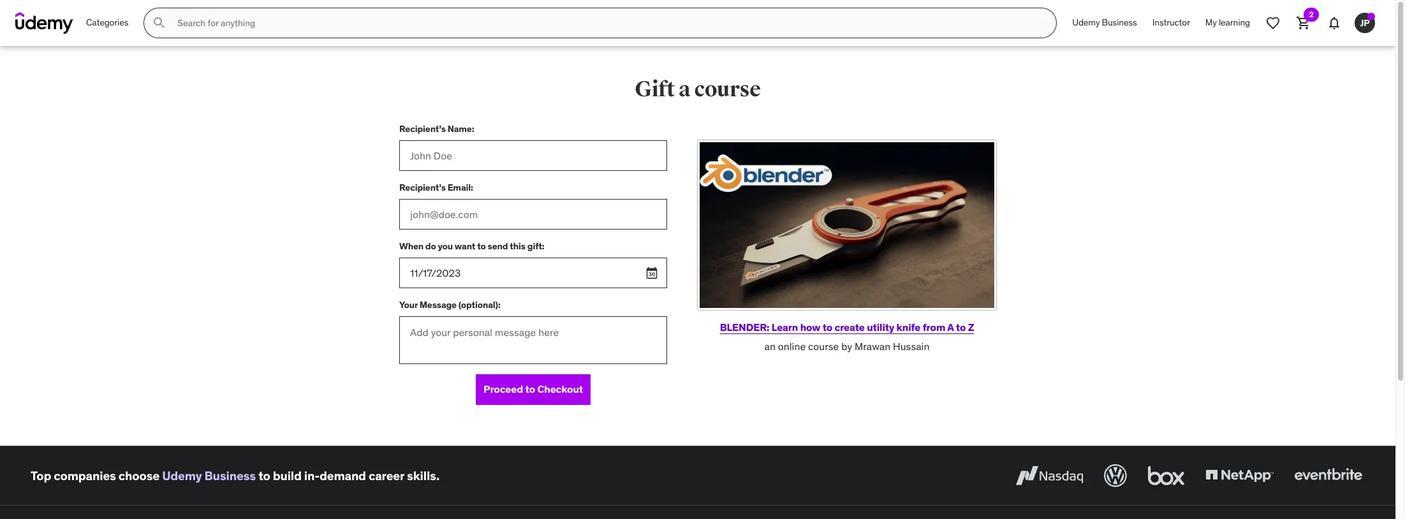 Task type: vqa. For each thing, say whether or not it's contained in the screenshot.
Teaching & Academics link at the bottom of page
no



Task type: describe. For each thing, give the bounding box(es) containing it.
(optional):
[[459, 299, 501, 310]]

volkswagen image
[[1102, 462, 1130, 490]]

companies
[[54, 468, 116, 483]]

0 horizontal spatial udemy
[[162, 468, 202, 483]]

email:
[[448, 182, 473, 193]]

checkout
[[537, 383, 583, 396]]

skills.
[[407, 468, 440, 483]]

online
[[778, 340, 806, 353]]

instructor
[[1153, 17, 1190, 28]]

instructor link
[[1145, 8, 1198, 38]]

an
[[765, 340, 776, 353]]

to inside button
[[525, 383, 535, 396]]

top
[[31, 468, 51, 483]]

to left build
[[258, 468, 270, 483]]

submit search image
[[152, 15, 167, 31]]

1 vertical spatial business
[[204, 468, 256, 483]]

shopping cart with 2 items image
[[1296, 15, 1312, 31]]

top companies choose udemy business to build in-demand career skills.
[[31, 468, 440, 483]]

want
[[455, 240, 475, 252]]

2
[[1309, 10, 1314, 19]]

gift:
[[527, 240, 545, 252]]

you have alerts image
[[1368, 13, 1375, 20]]

when
[[399, 240, 424, 252]]

this
[[510, 240, 526, 252]]

how
[[800, 321, 821, 334]]

you
[[438, 240, 453, 252]]

recipient's for recipient's name:
[[399, 123, 446, 134]]

demand
[[320, 468, 366, 483]]

blender:
[[720, 321, 770, 334]]

to right how
[[823, 321, 833, 334]]

by
[[842, 340, 852, 353]]

box image
[[1145, 462, 1188, 490]]

message
[[420, 299, 457, 310]]

netapp image
[[1203, 462, 1276, 490]]

0 vertical spatial udemy business link
[[1065, 8, 1145, 38]]

blender: learn how to create utility knife from a to z
[[720, 321, 974, 334]]

hussain
[[893, 340, 930, 353]]

my
[[1205, 17, 1217, 28]]

Your Message (optional): text field
[[399, 316, 667, 364]]

gift
[[635, 76, 675, 103]]

send
[[488, 240, 508, 252]]

career
[[369, 468, 404, 483]]

gift a course
[[635, 76, 761, 103]]

knife
[[897, 321, 921, 334]]

my learning
[[1205, 17, 1250, 28]]

categories button
[[78, 8, 136, 38]]

course for a
[[694, 76, 761, 103]]

learning
[[1219, 17, 1250, 28]]

to left z
[[956, 321, 966, 334]]



Task type: locate. For each thing, give the bounding box(es) containing it.
to right proceed
[[525, 383, 535, 396]]

to left send
[[477, 240, 486, 252]]

1 horizontal spatial udemy business link
[[1065, 8, 1145, 38]]

blender: learn how to create utility knife from a to z link
[[720, 321, 974, 334]]

in-
[[304, 468, 320, 483]]

0 vertical spatial course
[[694, 76, 761, 103]]

0 horizontal spatial udemy business link
[[162, 468, 256, 483]]

2 recipient's from the top
[[399, 182, 446, 193]]

1 horizontal spatial course
[[808, 340, 839, 353]]

course left by
[[808, 340, 839, 353]]

1 recipient's from the top
[[399, 123, 446, 134]]

a
[[947, 321, 954, 334]]

do
[[425, 240, 436, 252]]

recipient's left name:
[[399, 123, 446, 134]]

mrawan
[[855, 340, 891, 353]]

Recipient's Name: text field
[[399, 140, 667, 171]]

1 vertical spatial udemy business link
[[162, 468, 256, 483]]

Search for anything text field
[[175, 12, 1041, 34]]

0 vertical spatial business
[[1102, 17, 1137, 28]]

udemy business link
[[1065, 8, 1145, 38], [162, 468, 256, 483]]

recipient's for recipient's email:
[[399, 182, 446, 193]]

utility
[[867, 321, 894, 334]]

when do you want to send this gift:
[[399, 240, 545, 252]]

z
[[968, 321, 974, 334]]

jp link
[[1350, 8, 1380, 38]]

proceed to checkout button
[[476, 374, 591, 405]]

a
[[679, 76, 691, 103]]

1 vertical spatial course
[[808, 340, 839, 353]]

to
[[477, 240, 486, 252], [823, 321, 833, 334], [956, 321, 966, 334], [525, 383, 535, 396], [258, 468, 270, 483]]

course for online
[[808, 340, 839, 353]]

Recipient's Email: email field
[[399, 199, 667, 230]]

my learning link
[[1198, 8, 1258, 38]]

choose
[[119, 468, 160, 483]]

name:
[[448, 123, 474, 134]]

udemy
[[1072, 17, 1100, 28], [162, 468, 202, 483]]

proceed to checkout
[[483, 383, 583, 396]]

0 horizontal spatial business
[[204, 468, 256, 483]]

recipient's left 'email:' on the left top
[[399, 182, 446, 193]]

proceed
[[483, 383, 523, 396]]

1 horizontal spatial udemy
[[1072, 17, 1100, 28]]

an online course by mrawan hussain
[[765, 340, 930, 353]]

your
[[399, 299, 418, 310]]

nasdaq image
[[1013, 462, 1086, 490]]

eventbrite image
[[1292, 462, 1365, 490]]

from
[[923, 321, 946, 334]]

create
[[835, 321, 865, 334]]

notifications image
[[1327, 15, 1342, 31]]

2 link
[[1289, 8, 1319, 38]]

0 horizontal spatial course
[[694, 76, 761, 103]]

business left instructor
[[1102, 17, 1137, 28]]

learn
[[772, 321, 798, 334]]

your message (optional):
[[399, 299, 501, 310]]

wishlist image
[[1266, 15, 1281, 31]]

udemy image
[[15, 12, 73, 34]]

udemy business
[[1072, 17, 1137, 28]]

1 vertical spatial udemy
[[162, 468, 202, 483]]

categories
[[86, 17, 128, 28]]

0 vertical spatial udemy
[[1072, 17, 1100, 28]]

1 vertical spatial recipient's
[[399, 182, 446, 193]]

0 vertical spatial recipient's
[[399, 123, 446, 134]]

recipient's name:
[[399, 123, 474, 134]]

When do you want to send this gift: text field
[[399, 258, 667, 288]]

1 horizontal spatial business
[[1102, 17, 1137, 28]]

recipient's email:
[[399, 182, 473, 193]]

course
[[694, 76, 761, 103], [808, 340, 839, 353]]

build
[[273, 468, 302, 483]]

business
[[1102, 17, 1137, 28], [204, 468, 256, 483]]

course right a
[[694, 76, 761, 103]]

jp
[[1360, 17, 1370, 28]]

business left build
[[204, 468, 256, 483]]

recipient's
[[399, 123, 446, 134], [399, 182, 446, 193]]



